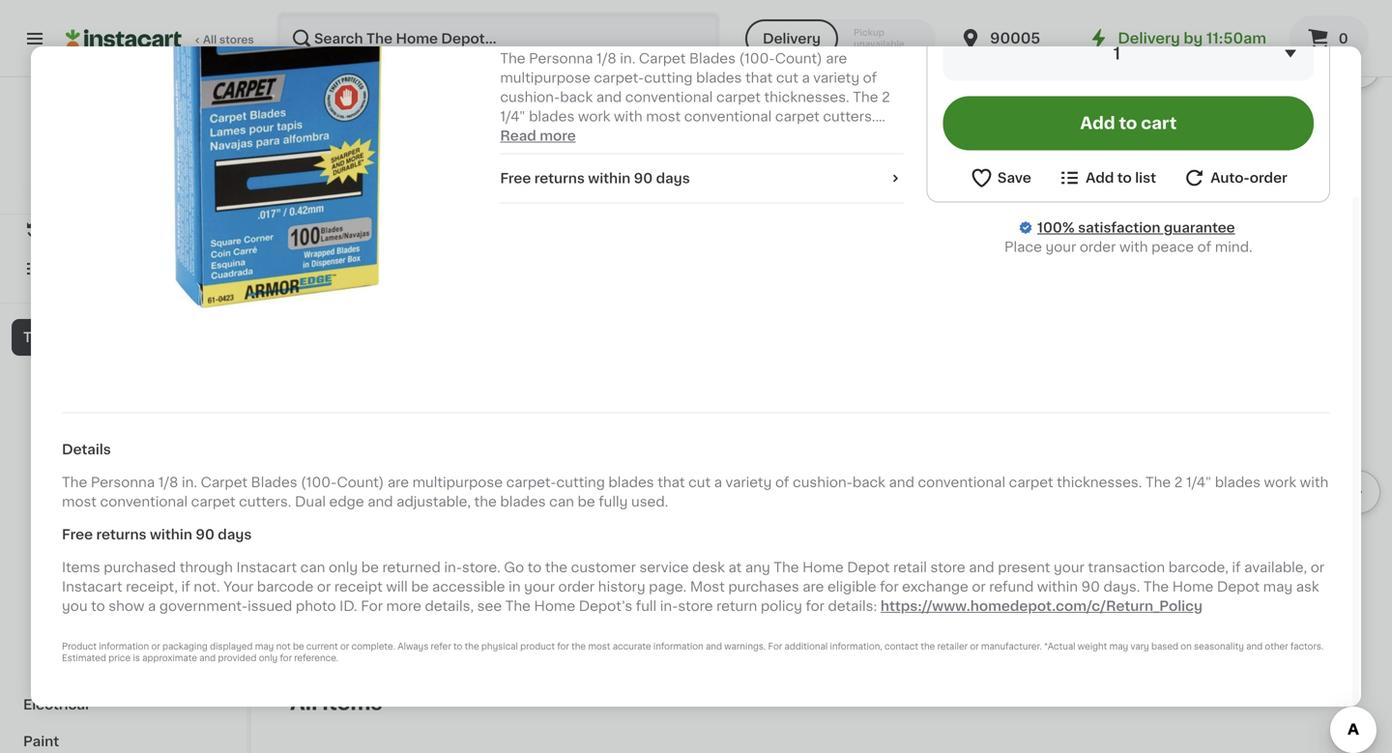 Task type: describe. For each thing, give the bounding box(es) containing it.
the down in
[[505, 599, 531, 613]]

or up approximate
[[151, 642, 160, 651]]

0 horizontal spatial policy
[[135, 167, 169, 177]]

for down retail
[[880, 580, 899, 594]]

feed for 13
[[612, 185, 646, 198]]

delivery by 11:50am link
[[1087, 27, 1266, 50]]

most inside product information or packaging displayed may not be current or complete. always refer to the physical product for the most accurate information and warnings. for additional information, contact the retailer or manufacturer. *actual weight may vary based on seasonality and other factors. estimated price is approximate and provided only for reference.
[[588, 642, 610, 651]]

0 vertical spatial cushion-
[[500, 90, 560, 104]]

1 horizontal spatial order
[[1080, 240, 1116, 254]]

complete.
[[351, 642, 395, 651]]

1 vertical spatial a
[[714, 476, 722, 489]]

days.
[[1103, 580, 1140, 594]]

1 vertical spatial multipurpose
[[412, 476, 503, 489]]

0 vertical spatial cut
[[776, 71, 798, 85]]

government-
[[159, 599, 248, 613]]

the right 11
[[774, 561, 799, 574]]

0 vertical spatial tools
[[23, 331, 60, 344]]

in. down sets & storage link
[[182, 476, 197, 489]]

blades inside $ 22 personna 1/8 in. carpet blades (100-count) 100 ct
[[506, 591, 552, 604]]

x for 13
[[687, 146, 695, 160]]

0 horizontal spatial knives
[[110, 661, 155, 675]]

boss for 32
[[990, 146, 1024, 160]]

0 vertical spatial in-
[[444, 561, 462, 574]]

conventional up anvil
[[918, 476, 1005, 489]]

glue & tape
[[35, 514, 117, 528]]

carpet up the $ 19 79
[[716, 90, 761, 104]]

blades up read more
[[529, 110, 574, 123]]

full
[[636, 599, 657, 613]]

& for sets & storage link
[[69, 441, 80, 454]]

accessory
[[813, 165, 885, 179]]

$ 19 79
[[725, 121, 771, 141]]

1 horizontal spatial cutters.
[[823, 110, 875, 123]]

add to list
[[1086, 171, 1156, 185]]

gas inside garage boss press n pour 1 gal. gas can accessory
[[751, 165, 778, 179]]

rope & tie downs link
[[12, 576, 235, 613]]

storage
[[83, 441, 136, 454]]

be up customer
[[578, 495, 595, 509]]

personna up $ 13 19
[[529, 52, 593, 65]]

electric inside black+decker 0.065 in. x 30 ft. replacement single line automatic feed spool afs for electric string grass trimmer/lawn edger/mower
[[343, 204, 394, 218]]

present
[[998, 561, 1050, 574]]

pour for 32
[[1083, 146, 1114, 160]]

power
[[35, 404, 77, 418]]

the left physical
[[465, 642, 479, 651]]

0 vertical spatial returns
[[534, 172, 585, 185]]

0 vertical spatial variety
[[813, 71, 859, 85]]

100
[[506, 610, 525, 620]]

10
[[301, 121, 324, 141]]

0 horizontal spatial of
[[775, 476, 789, 489]]

physical
[[481, 642, 518, 651]]

0 horizontal spatial instacart
[[62, 580, 122, 594]]

$ for 10
[[294, 122, 301, 132]]

satisfaction inside button
[[81, 186, 146, 197]]

return
[[716, 599, 757, 613]]

22
[[517, 546, 543, 566]]

1 vertical spatial cutters.
[[239, 495, 291, 509]]

order inside button
[[1250, 171, 1287, 185]]

1 vertical spatial cutting
[[556, 476, 605, 489]]

read
[[500, 129, 536, 143]]

piece) inside 17 anvil straight, left, and right cut aviation snip set (3- piece)
[[937, 610, 980, 624]]

& down edger/mower
[[386, 283, 404, 303]]

1 horizontal spatial cushion-
[[793, 476, 852, 489]]

in. inside $ 22 personna 1/8 in. carpet blades (100-count) 100 ct
[[597, 571, 612, 585]]

0 vertical spatial adjustable,
[[602, 129, 676, 143]]

1/8 inside $ 22 personna 1/8 in. carpet blades (100-count) 100 ct
[[573, 571, 593, 585]]

1 vertical spatial 1/4"
[[1186, 476, 1211, 489]]

blades inside "3 personna 4 in. stripper blades (10-pack)"
[[290, 591, 336, 604]]

see
[[477, 599, 502, 613]]

0 horizontal spatial (100-
[[301, 476, 337, 489]]

within inside items purchased through instacart can only be returned in-store. go to the customer service desk at any the home depot retail store and present your transaction barcode, if available, or instacart receipt, if not. your barcode or receipt will be accessible in your order history page. most purchases are eligible for exchange or refund within 90 days. the home depot may ask you to show a government-issued photo id. for more details, see the home depot's full in-store return policy for details:
[[1037, 580, 1078, 594]]

& for the leftmost scissors & knives link
[[96, 661, 107, 675]]

estimated
[[62, 654, 106, 663]]

personna 1/8 in. carpet blades (100-count) image
[[77, 0, 477, 340]]

0 vertical spatial work
[[578, 110, 610, 123]]

& for 'rope & tie downs' link
[[74, 588, 85, 601]]

1 vertical spatial carpet-
[[506, 476, 556, 489]]

be right 79
[[783, 129, 800, 143]]

0 horizontal spatial scissors & knives
[[35, 661, 155, 675]]

provided
[[218, 654, 257, 663]]

1 vertical spatial your
[[1054, 561, 1084, 574]]

conventional up 0.080
[[625, 90, 713, 104]]

can inside items purchased through instacart can only be returned in-store. go to the customer service desk at any the home depot retail store and present your transaction barcode, if available, or instacart receipt, if not. your barcode or receipt will be accessible in your order history page. most purchases are eligible for exchange or refund within 90 days. the home depot may ask you to show a government-issued photo id. for more details, see the home depot's full in-store return policy for details:
[[300, 561, 325, 574]]

1 information from the left
[[99, 642, 149, 651]]

to right go
[[527, 561, 542, 574]]

piece) inside 17 hdx snips set (3-piece)
[[1275, 571, 1318, 585]]

customer
[[571, 561, 636, 574]]

0 horizontal spatial adjustable,
[[397, 495, 471, 509]]

for down not
[[280, 654, 292, 663]]

rope
[[35, 588, 71, 601]]

pricing
[[94, 167, 133, 177]]

1 horizontal spatial work
[[1264, 476, 1296, 489]]

1 horizontal spatial that
[[745, 71, 773, 85]]

or right retailer at the right bottom of page
[[970, 642, 979, 651]]

1 horizontal spatial knives
[[408, 283, 481, 303]]

1 vertical spatial scissors
[[35, 661, 92, 675]]

for down offset
[[806, 599, 825, 613]]

accessible
[[432, 580, 505, 594]]

0 horizontal spatial edge
[[329, 495, 364, 509]]

blades up customer
[[608, 476, 654, 489]]

set inside 17 anvil straight, left, and right cut aviation snip set (3- piece)
[[1057, 591, 1080, 604]]

99
[[326, 122, 341, 132]]

hdx
[[1153, 571, 1184, 585]]

feed for 10
[[396, 185, 430, 198]]

0 vertical spatial instacart
[[236, 561, 297, 574]]

and inside 17 anvil straight, left, and right cut aviation snip set (3- piece)
[[1069, 571, 1094, 585]]

20 inside black+decker 0.080 in. x 20 ft. replacement single line automatic feed spool afs for gh3000 electric string grass trimmer/lawn edger
[[506, 165, 524, 179]]

the right product
[[571, 642, 586, 651]]

in. inside black+decker 0.080 in. x 20 ft. replacement single line automatic feed spool afs for gh3000 electric string grass trimmer/lawn edger
[[668, 146, 684, 160]]

or right anvil
[[972, 580, 986, 594]]

0 vertical spatial thicknesses.
[[764, 90, 849, 104]]

can inside garage boss press n pour 1 gal. gas can accessory
[[782, 165, 809, 179]]

1 horizontal spatial may
[[1109, 642, 1128, 651]]

for inside product information or packaging displayed may not be current or complete. always refer to the physical product for the most accurate information and warnings. for additional information, contact the retailer or manufacturer. *actual weight may vary based on seasonality and other factors. estimated price is approximate and provided only for reference.
[[768, 642, 782, 651]]

1 vertical spatial free returns within 90 days
[[62, 528, 252, 541]]

tools for measuring
[[110, 478, 146, 491]]

welding & soldering
[[35, 551, 172, 565]]

carpet inside $ 22 personna 1/8 in. carpet blades (100-count) 100 ct
[[616, 571, 663, 585]]

receipt
[[334, 580, 383, 594]]

0 horizontal spatial used.
[[631, 495, 668, 509]]

be inside product information or packaging displayed may not be current or complete. always refer to the physical product for the most accurate information and warnings. for additional information, contact the retailer or manufacturer. *actual weight may vary based on seasonality and other factors. estimated price is approximate and provided only for reference.
[[293, 642, 304, 651]]

carpet right 79
[[775, 110, 820, 123]]

current
[[306, 642, 338, 651]]

0 vertical spatial scissors & knives
[[290, 283, 481, 303]]

blades down details button
[[696, 71, 742, 85]]

17 for 17 anvil straight, left, and right cut aviation snip set (3- piece)
[[948, 546, 969, 566]]

blades up '22'
[[500, 495, 546, 509]]

or up the ask
[[1311, 561, 1324, 574]]

be down "returned"
[[411, 580, 429, 594]]

(10-
[[340, 591, 366, 604]]

0 vertical spatial are
[[826, 52, 847, 65]]

single for 10
[[425, 165, 466, 179]]

to right you
[[91, 599, 105, 613]]

3 personna 4 in. stripper blades (10-pack)
[[290, 546, 444, 604]]

cut
[[937, 591, 962, 604]]

the inside the home depot link
[[64, 144, 90, 158]]

offset
[[791, 571, 835, 585]]

item carousel region containing 10
[[290, 0, 1380, 256]]

0 button
[[1290, 15, 1369, 62]]

0.065
[[408, 146, 448, 160]]

1 horizontal spatial edge
[[534, 129, 569, 143]]

the up store. at the bottom
[[474, 495, 497, 509]]

desk
[[692, 561, 725, 574]]

history
[[598, 580, 645, 594]]

the up 13
[[500, 52, 525, 65]]

conventional down details button
[[684, 110, 772, 123]]

soldering
[[108, 551, 172, 565]]

at
[[728, 561, 742, 574]]

rope & tie downs
[[35, 588, 160, 601]]

can for 32
[[998, 165, 1025, 179]]

0 vertical spatial carpet
[[639, 52, 686, 65]]

details button
[[500, 29, 904, 49]]

sets & storage
[[35, 441, 136, 454]]

items
[[62, 561, 100, 574]]

welding
[[35, 551, 90, 565]]

the right days.
[[1143, 580, 1169, 594]]

trimmer/lawn inside black+decker 0.065 in. x 30 ft. replacement single line automatic feed spool afs for electric string grass trimmer/lawn edger/mower
[[290, 223, 387, 237]]

2 vertical spatial depot
[[1217, 580, 1260, 594]]

not
[[276, 642, 291, 651]]

0 vertical spatial dual
[[500, 129, 531, 143]]

n for 25
[[1285, 146, 1295, 160]]

retailer
[[937, 642, 968, 651]]

1 horizontal spatial store
[[930, 561, 965, 574]]

1 horizontal spatial free
[[500, 172, 531, 185]]

black+decker 0.080 in. x 20 ft. replacement single line automatic feed spool afs for gh3000 electric string grass trimmer/lawn edger
[[506, 146, 695, 256]]

packaging
[[162, 642, 208, 651]]

1 vertical spatial most
[[62, 495, 97, 509]]

delivery for delivery by 11:50am
[[1118, 31, 1180, 45]]

0 vertical spatial of
[[863, 71, 877, 85]]

exchange
[[902, 580, 968, 594]]

add for add to list
[[1086, 171, 1114, 185]]

79
[[758, 122, 771, 132]]

0 vertical spatial 90
[[634, 172, 653, 185]]

reference.
[[294, 654, 338, 663]]

0 horizontal spatial 1/8
[[158, 476, 178, 489]]

n inside garage boss press n pour 1 gal. gas can accessory
[[853, 146, 864, 160]]

2 horizontal spatial count)
[[775, 52, 822, 65]]

0 horizontal spatial that
[[658, 476, 685, 489]]

1 horizontal spatial can
[[549, 495, 574, 509]]

string inside black+decker 0.065 in. x 30 ft. replacement single line automatic feed spool afs for electric string grass trimmer/lawn edger/mower
[[398, 204, 438, 218]]

black+decker for 10
[[290, 146, 405, 160]]

100% inside "link"
[[1037, 221, 1075, 234]]

only inside product information or packaging displayed may not be current or complete. always refer to the physical product for the most accurate information and warnings. for additional information, contact the retailer or manufacturer. *actual weight may vary based on seasonality and other factors. estimated price is approximate and provided only for reference.
[[259, 654, 278, 663]]

in. inside 20 wiss 11 in. offset tin snip
[[772, 571, 787, 585]]

100% satisfaction guarantee inside button
[[49, 186, 205, 197]]

line for 13
[[506, 185, 534, 198]]

store.
[[462, 561, 500, 574]]

n for 32
[[1069, 146, 1080, 160]]

for right product
[[557, 642, 569, 651]]

1 vertical spatial depot
[[847, 561, 890, 574]]

1 horizontal spatial scissors & knives link
[[290, 281, 481, 305]]

(3- inside 17 hdx snips set (3-piece)
[[1255, 571, 1275, 585]]

100% satisfaction guarantee button
[[30, 180, 216, 199]]

add to cart
[[1080, 115, 1177, 131]]

0 vertical spatial a
[[802, 71, 810, 85]]

0 vertical spatial the personna 1/8 in. carpet blades (100-count) are multipurpose carpet-cutting blades that cut a variety of cushion-back and conventional carpet thicknesses. the 2 1/4" blades work with most conventional carpet cutters. dual edge and adjustable, the blades can be fully used.
[[500, 52, 890, 143]]

delivery by 11:50am
[[1118, 31, 1266, 45]]

personna inside $ 22 personna 1/8 in. carpet blades (100-count) 100 ct
[[506, 571, 570, 585]]

0 vertical spatial cutting
[[644, 71, 693, 85]]

eligible
[[827, 580, 876, 594]]

0 horizontal spatial 90
[[196, 528, 214, 541]]

you
[[62, 599, 88, 613]]

black+decker 0.065 in. x 30 ft. replacement single line automatic feed spool afs for electric string grass trimmer/lawn edger/mower
[[290, 146, 482, 237]]

home right 100
[[534, 599, 575, 613]]

0 horizontal spatial dual
[[295, 495, 326, 509]]

home up pricing
[[93, 144, 135, 158]]

refer
[[431, 642, 451, 651]]

4
[[358, 571, 367, 585]]

carpet up through at the left of page
[[191, 495, 235, 509]]

1 vertical spatial 100% satisfaction guarantee
[[1037, 221, 1235, 234]]

1 vertical spatial count)
[[337, 476, 384, 489]]

contact
[[884, 642, 918, 651]]

& for welding & soldering link
[[93, 551, 104, 565]]

black+decker for 13
[[506, 146, 620, 160]]

snip inside 20 wiss 11 in. offset tin snip
[[862, 571, 892, 585]]

0 vertical spatial within
[[588, 172, 631, 185]]

information,
[[830, 642, 882, 651]]

0 vertical spatial used.
[[837, 129, 874, 143]]

electric inside black+decker 0.080 in. x 20 ft. replacement single line automatic feed spool afs for gh3000 electric string grass trimmer/lawn edger
[[621, 204, 673, 218]]

product
[[520, 642, 555, 651]]

1 vertical spatial the personna 1/8 in. carpet blades (100-count) are multipurpose carpet-cutting blades that cut a variety of cushion-back and conventional carpet thicknesses. the 2 1/4" blades work with most conventional carpet cutters. dual edge and adjustable, the blades can be fully used.
[[62, 476, 1328, 509]]

press inside garage boss press n pour 1 gal. gas can accessory
[[812, 146, 850, 160]]

1 inside 1 field
[[1113, 45, 1120, 62]]

0 vertical spatial carpet-
[[594, 71, 644, 85]]

conventional up tape
[[100, 495, 188, 509]]

1 vertical spatial of
[[1197, 240, 1211, 254]]

the left the $ 19 79
[[679, 129, 702, 143]]

is
[[133, 654, 140, 663]]

0 vertical spatial depot
[[139, 144, 183, 158]]

(100- inside $ 22 personna 1/8 in. carpet blades (100-count) 100 ct
[[556, 591, 592, 604]]

0 horizontal spatial free
[[62, 528, 93, 541]]

25
[[1164, 121, 1191, 141]]

home down barcode,
[[1172, 580, 1214, 594]]

1 vertical spatial days
[[218, 528, 252, 541]]

$ for 22
[[510, 547, 517, 557]]

2 vertical spatial 2
[[1174, 476, 1183, 489]]

(3- inside 17 anvil straight, left, and right cut aviation snip set (3- piece)
[[1083, 591, 1103, 604]]

the home depot
[[64, 144, 183, 158]]

always
[[398, 642, 428, 651]]

2 vertical spatial your
[[524, 580, 555, 594]]

count) inside $ 22 personna 1/8 in. carpet blades (100-count) 100 ct
[[592, 591, 639, 604]]

0 vertical spatial days
[[656, 172, 690, 185]]

& for glue & tape link
[[70, 514, 81, 528]]

0 horizontal spatial details
[[62, 443, 111, 456]]

afs for 10
[[290, 204, 317, 218]]

0 vertical spatial your
[[1045, 240, 1076, 254]]

2 vertical spatial with
[[1300, 476, 1328, 489]]

1 vertical spatial variety
[[726, 476, 772, 489]]

3
[[301, 546, 314, 566]]

2 horizontal spatial (100-
[[739, 52, 775, 65]]

1 horizontal spatial if
[[1232, 561, 1241, 574]]

snips
[[1187, 571, 1225, 585]]

or up photo
[[317, 580, 331, 594]]

1 vertical spatial back
[[852, 476, 885, 489]]

save button
[[969, 166, 1031, 190]]

gas for 25
[[1183, 165, 1210, 179]]

trimmer/lawn inside black+decker 0.080 in. x 20 ft. replacement single line automatic feed spool afs for gh3000 electric string grass trimmer/lawn edger
[[593, 223, 689, 237]]

garage inside garage boss press n pour 1 gal. gas can accessory
[[722, 146, 771, 160]]

for inside items purchased through instacart can only be returned in-store. go to the customer service desk at any the home depot retail store and present your transaction barcode, if available, or instacart receipt, if not. your barcode or receipt will be accessible in your order history page. most purchases are eligible for exchange or refund within 90 days. the home depot may ask you to show a government-issued photo id. for more details, see the home depot's full in-store return policy for details:
[[361, 599, 383, 613]]

will
[[386, 580, 408, 594]]

0 horizontal spatial back
[[560, 90, 593, 104]]

17 for 17 hdx snips set (3-piece)
[[1164, 546, 1185, 566]]

5
[[1118, 146, 1127, 160]]

transaction
[[1088, 561, 1165, 574]]

items
[[322, 693, 383, 713]]

gal. for 32
[[937, 165, 964, 179]]

auto-order
[[1210, 171, 1287, 185]]

0 vertical spatial 2
[[882, 90, 890, 104]]

2 horizontal spatial 1/8
[[596, 52, 616, 65]]

90005 button
[[959, 12, 1075, 66]]

1 vertical spatial carpet
[[201, 476, 248, 489]]

1 horizontal spatial 19
[[732, 121, 756, 141]]

tie
[[89, 588, 109, 601]]

available,
[[1244, 561, 1307, 574]]

in. inside "3 personna 4 in. stripper blades (10-pack)"
[[370, 571, 386, 585]]

measuring tools
[[35, 478, 146, 491]]

0 vertical spatial 1/4"
[[500, 110, 525, 123]]

gal. for 25
[[1153, 165, 1179, 179]]



Task type: vqa. For each thing, say whether or not it's contained in the screenshot.
the Market associated with Sprouts Farmers Market 25 min
no



Task type: locate. For each thing, give the bounding box(es) containing it.
add to cart button
[[943, 96, 1314, 150]]

17 anvil straight, left, and right cut aviation snip set (3- piece)
[[937, 546, 1134, 624]]

depot's
[[579, 599, 632, 613]]

1 inside garage boss press n pour 1 gal. gas can accessory
[[902, 146, 908, 160]]

view pricing policy
[[66, 167, 169, 177]]

in.
[[620, 52, 635, 65], [452, 146, 467, 160], [668, 146, 684, 160], [182, 476, 197, 489], [370, 571, 386, 585], [772, 571, 787, 585], [597, 571, 612, 585]]

2 item carousel region from the top
[[290, 328, 1380, 676]]

trimmer/lawn down gh3000 on the top of the page
[[593, 223, 689, 237]]

0 horizontal spatial fully
[[599, 495, 628, 509]]

count)
[[775, 52, 822, 65], [337, 476, 384, 489], [592, 591, 639, 604]]

1 black+decker from the left
[[290, 146, 405, 160]]

1 vertical spatial store
[[678, 599, 713, 613]]

carpet up present
[[1009, 476, 1053, 489]]

spool down 0.080
[[649, 185, 688, 198]]

$ inside $ 22 personna 1/8 in. carpet blades (100-count) 100 ct
[[510, 547, 517, 557]]

factors.
[[1290, 642, 1324, 651]]

variety down service type group
[[813, 71, 859, 85]]

guarantee inside "link"
[[1164, 221, 1235, 234]]

1 horizontal spatial free returns within 90 days
[[500, 172, 690, 185]]

to inside add to cart button
[[1119, 115, 1137, 131]]

view pricing policy link
[[66, 164, 181, 180]]

blades up 17 hdx snips set (3-piece)
[[1215, 476, 1260, 489]]

gal. inside garage boss press n pour 1 gal. gas can accessory
[[722, 165, 748, 179]]

single for 13
[[640, 165, 682, 179]]

0 vertical spatial back
[[560, 90, 593, 104]]

details
[[500, 32, 549, 46], [62, 443, 111, 456]]

0 horizontal spatial only
[[259, 654, 278, 663]]

press up accessory
[[812, 146, 850, 160]]

grass inside black+decker 0.065 in. x 30 ft. replacement single line automatic feed spool afs for electric string grass trimmer/lawn edger/mower
[[441, 204, 481, 218]]

$ for 13
[[510, 122, 517, 132]]

0 vertical spatial edge
[[534, 129, 569, 143]]

(3- left the ask
[[1255, 571, 1275, 585]]

3 pour from the left
[[1299, 146, 1330, 160]]

0 vertical spatial free returns within 90 days
[[500, 172, 690, 185]]

$ for 25
[[1157, 122, 1164, 132]]

0 horizontal spatial all
[[203, 34, 217, 45]]

3 gal. from the left
[[1153, 165, 1179, 179]]

1 horizontal spatial 17
[[1164, 546, 1185, 566]]

1 feed from the left
[[396, 185, 430, 198]]

feed down 0.080
[[612, 185, 646, 198]]

2 line from the left
[[506, 185, 534, 198]]

2 feed from the left
[[612, 185, 646, 198]]

scissors
[[290, 283, 381, 303], [35, 661, 92, 675]]

save
[[998, 171, 1031, 185]]

1 horizontal spatial guarantee
[[1164, 221, 1235, 234]]

1 horizontal spatial a
[[714, 476, 722, 489]]

in. right 0.080
[[668, 146, 684, 160]]

to left list
[[1117, 171, 1132, 185]]

19
[[732, 121, 756, 141], [541, 122, 553, 132]]

0 horizontal spatial scissors & knives link
[[12, 650, 235, 686]]

0 horizontal spatial 19
[[541, 122, 553, 132]]

1
[[1113, 45, 1120, 62], [902, 146, 908, 160]]

100% down view
[[49, 186, 79, 197]]

home up eligible
[[802, 561, 844, 574]]

cutters. up accessory
[[823, 110, 875, 123]]

20 up wiss
[[732, 546, 760, 566]]

seasonality
[[1194, 642, 1244, 651]]

price
[[108, 654, 131, 663]]

string inside black+decker 0.080 in. x 20 ft. replacement single line automatic feed spool afs for gh3000 electric string grass trimmer/lawn edger
[[506, 223, 546, 237]]

replacement for 13
[[545, 165, 636, 179]]

2 inside $ 25 garage boss press n pour 2 gal. gas can
[[1334, 146, 1342, 160]]

in. right 0.065 in the left of the page
[[452, 146, 467, 160]]

set inside 17 hdx snips set (3-piece)
[[1229, 571, 1252, 585]]

1 press from the left
[[812, 146, 850, 160]]

afs
[[290, 204, 317, 218], [506, 204, 533, 218]]

0 horizontal spatial can
[[300, 561, 325, 574]]

ft.
[[312, 165, 326, 179], [527, 165, 542, 179]]

adjustable, up 0.080
[[602, 129, 676, 143]]

1 spool from the left
[[434, 185, 473, 198]]

1 horizontal spatial set
[[1229, 571, 1252, 585]]

0 horizontal spatial 1/4"
[[500, 110, 525, 123]]

variety up any
[[726, 476, 772, 489]]

17 inside 17 hdx snips set (3-piece)
[[1164, 546, 1185, 566]]

0 vertical spatial that
[[745, 71, 773, 85]]

90 left days.
[[1081, 580, 1100, 594]]

1 horizontal spatial are
[[803, 580, 824, 594]]

afs inside black+decker 0.080 in. x 20 ft. replacement single line automatic feed spool afs for gh3000 electric string grass trimmer/lawn edger
[[506, 204, 533, 218]]

place
[[1004, 240, 1042, 254]]

through
[[180, 561, 233, 574]]

0 horizontal spatial if
[[181, 580, 190, 594]]

2 black+decker from the left
[[506, 146, 620, 160]]

the down sets & storage
[[62, 476, 87, 489]]

cut up desk
[[688, 476, 711, 489]]

2 vertical spatial tools
[[110, 478, 146, 491]]

0 horizontal spatial garage
[[722, 146, 771, 160]]

stripper
[[389, 571, 444, 585]]

cart
[[1141, 115, 1177, 131]]

1 vertical spatial edge
[[329, 495, 364, 509]]

snip down "left,"
[[1023, 591, 1053, 604]]

back
[[560, 90, 593, 104], [852, 476, 885, 489]]

gas for 32
[[967, 165, 994, 179]]

automatic for 13
[[538, 185, 608, 198]]

0 vertical spatial add
[[1080, 115, 1115, 131]]

feed inside black+decker 0.065 in. x 30 ft. replacement single line automatic feed spool afs for electric string grass trimmer/lawn edger/mower
[[396, 185, 430, 198]]

2 vertical spatial of
[[775, 476, 789, 489]]

power tools
[[35, 404, 117, 418]]

scissors & knives
[[290, 283, 481, 303], [35, 661, 155, 675]]

gal. down 32
[[937, 165, 964, 179]]

set down "left,"
[[1057, 591, 1080, 604]]

pack)
[[366, 591, 404, 604]]

1 afs from the left
[[290, 204, 317, 218]]

2 vertical spatial order
[[558, 580, 595, 594]]

1 trimmer/lawn from the left
[[290, 223, 387, 237]]

guarantee down 'view pricing policy' link
[[149, 186, 205, 197]]

black+decker inside black+decker 0.065 in. x 30 ft. replacement single line automatic feed spool afs for electric string grass trimmer/lawn edger/mower
[[290, 146, 405, 160]]

tools for power
[[81, 404, 117, 418]]

press up auto-order
[[1243, 146, 1281, 160]]

scissors & knives down edger/mower
[[290, 283, 481, 303]]

within up soldering
[[150, 528, 192, 541]]

auto-
[[1210, 171, 1250, 185]]

personna down sets & storage link
[[91, 476, 155, 489]]

in
[[509, 580, 521, 594]]

1 boss from the left
[[775, 146, 808, 160]]

set
[[1229, 571, 1252, 585], [1057, 591, 1080, 604]]

the inside items purchased through instacart can only be returned in-store. go to the customer service desk at any the home depot retail store and present your transaction barcode, if available, or instacart receipt, if not. your barcode or receipt will be accessible in your order history page. most purchases are eligible for exchange or refund within 90 days. the home depot may ask you to show a government-issued photo id. for more details, see the home depot's full in-store return policy for details:
[[545, 561, 568, 574]]

2 ft. from the left
[[527, 165, 542, 179]]

in- up accessible
[[444, 561, 462, 574]]

3 garage from the left
[[1153, 146, 1203, 160]]

2 n from the left
[[1069, 146, 1080, 160]]

0 horizontal spatial line
[[290, 185, 319, 198]]

100% satisfaction guarantee up place your order with peace of mind.
[[1037, 221, 1235, 234]]

1 horizontal spatial carpet-
[[594, 71, 644, 85]]

1 vertical spatial in-
[[660, 599, 678, 613]]

gal.
[[722, 165, 748, 179], [937, 165, 964, 179], [1153, 165, 1179, 179]]

1 vertical spatial (100-
[[301, 476, 337, 489]]

work right $ 13 19
[[578, 110, 610, 123]]

string up edger/mower
[[398, 204, 438, 218]]

to inside product information or packaging displayed may not be current or complete. always refer to the physical product for the most accurate information and warnings. for additional information, contact the retailer or manufacturer. *actual weight may vary based on seasonality and other factors. estimated price is approximate and provided only for reference.
[[453, 642, 462, 651]]

service type group
[[745, 19, 936, 58]]

pour inside garage boss press n pour 1 gal. gas can accessory
[[867, 146, 899, 160]]

store down most
[[678, 599, 713, 613]]

1 line from the left
[[290, 185, 319, 198]]

1 horizontal spatial thicknesses.
[[1057, 476, 1142, 489]]

1 replacement from the left
[[330, 165, 421, 179]]

90
[[634, 172, 653, 185], [196, 528, 214, 541], [1081, 580, 1100, 594]]

be up the receipt
[[361, 561, 379, 574]]

1 horizontal spatial depot
[[847, 561, 890, 574]]

carpet down details button
[[639, 52, 686, 65]]

refund
[[989, 580, 1034, 594]]

spool for 10
[[434, 185, 473, 198]]

more inside button
[[540, 129, 576, 143]]

sets
[[35, 441, 65, 454]]

2 horizontal spatial can
[[755, 129, 779, 143]]

all items
[[290, 693, 383, 713]]

instacart logo image
[[66, 27, 182, 50]]

returns
[[534, 172, 585, 185], [96, 528, 147, 541]]

2 automatic from the left
[[538, 185, 608, 198]]

of left mind.
[[1197, 240, 1211, 254]]

2 afs from the left
[[506, 204, 533, 218]]

delivery for delivery
[[763, 32, 821, 45]]

receipt,
[[126, 580, 178, 594]]

that
[[745, 71, 773, 85], [658, 476, 685, 489]]

for inside black+decker 0.080 in. x 20 ft. replacement single line automatic feed spool afs for gh3000 electric string grass trimmer/lawn edger
[[536, 204, 555, 218]]

if left 'not.'
[[181, 580, 190, 594]]

1 can from the left
[[782, 165, 809, 179]]

single inside black+decker 0.065 in. x 30 ft. replacement single line automatic feed spool afs for electric string grass trimmer/lawn edger/mower
[[425, 165, 466, 179]]

snip inside 17 anvil straight, left, and right cut aviation snip set (3- piece)
[[1023, 591, 1053, 604]]

1 electric from the left
[[343, 204, 394, 218]]

1 n from the left
[[853, 146, 864, 160]]

policy down purchases
[[761, 599, 802, 613]]

spool inside black+decker 0.065 in. x 30 ft. replacement single line automatic feed spool afs for electric string grass trimmer/lawn edger/mower
[[434, 185, 473, 198]]

1 horizontal spatial dual
[[500, 129, 531, 143]]

your right place in the right top of the page
[[1045, 240, 1076, 254]]

0 horizontal spatial grass
[[441, 204, 481, 218]]

0 horizontal spatial afs
[[290, 204, 317, 218]]

to inside add to list button
[[1117, 171, 1132, 185]]

1 vertical spatial used.
[[631, 495, 668, 509]]

1 ft. from the left
[[312, 165, 326, 179]]

can up barcode
[[300, 561, 325, 574]]

(100- up 3
[[301, 476, 337, 489]]

in. inside black+decker 0.065 in. x 30 ft. replacement single line automatic feed spool afs for electric string grass trimmer/lawn edger/mower
[[452, 146, 467, 160]]

be
[[783, 129, 800, 143], [578, 495, 595, 509], [361, 561, 379, 574], [411, 580, 429, 594], [293, 642, 304, 651]]

purchases
[[728, 580, 799, 594]]

only inside items purchased through instacart can only be returned in-store. go to the customer service desk at any the home depot retail store and present your transaction barcode, if available, or instacart receipt, if not. your barcode or receipt will be accessible in your order history page. most purchases are eligible for exchange or refund within 90 days. the home depot may ask you to show a government-issued photo id. for more details, see the home depot's full in-store return policy for details:
[[329, 561, 358, 574]]

1 vertical spatial scissors & knives link
[[12, 650, 235, 686]]

replacement for 10
[[330, 165, 421, 179]]

$ inside the $ 19 79
[[725, 122, 732, 132]]

id.
[[339, 599, 357, 613]]

1 horizontal spatial can
[[998, 165, 1025, 179]]

information
[[99, 642, 149, 651], [653, 642, 703, 651]]

black+decker down the 99
[[290, 146, 405, 160]]

gal. inside $ 25 garage boss press n pour 2 gal. gas can
[[1153, 165, 1179, 179]]

0 horizontal spatial may
[[255, 642, 274, 651]]

order down 100% satisfaction guarantee "link"
[[1080, 240, 1116, 254]]

all for all stores
[[203, 34, 217, 45]]

personna
[[529, 52, 593, 65], [91, 476, 155, 489], [290, 571, 354, 585], [506, 571, 570, 585]]

30
[[290, 165, 308, 179]]

2 vertical spatial count)
[[592, 591, 639, 604]]

are inside items purchased through instacart can only be returned in-store. go to the customer service desk at any the home depot retail store and present your transaction barcode, if available, or instacart receipt, if not. your barcode or receipt will be accessible in your order history page. most purchases are eligible for exchange or refund within 90 days. the home depot may ask you to show a government-issued photo id. for more details, see the home depot's full in-store return policy for details:
[[803, 580, 824, 594]]

in. down details button
[[620, 52, 635, 65]]

0 horizontal spatial gal.
[[722, 165, 748, 179]]

ft. inside black+decker 0.080 in. x 20 ft. replacement single line automatic feed spool afs for gh3000 electric string grass trimmer/lawn edger
[[527, 165, 542, 179]]

snip
[[862, 571, 892, 585], [1023, 591, 1053, 604]]

replacement inside black+decker 0.065 in. x 30 ft. replacement single line automatic feed spool afs for electric string grass trimmer/lawn edger/mower
[[330, 165, 421, 179]]

1 gas from the left
[[751, 165, 778, 179]]

1 horizontal spatial scissors
[[290, 283, 381, 303]]

0 horizontal spatial string
[[398, 204, 438, 218]]

0 horizontal spatial gas
[[751, 165, 778, 179]]

piece) up "factors."
[[1275, 571, 1318, 585]]

0 horizontal spatial with
[[614, 110, 642, 123]]

2 gas from the left
[[967, 165, 994, 179]]

$ for 19
[[725, 122, 732, 132]]

order inside items purchased through instacart can only be returned in-store. go to the customer service desk at any the home depot retail store and present your transaction barcode, if available, or instacart receipt, if not. your barcode or receipt will be accessible in your order history page. most purchases are eligible for exchange or refund within 90 days. the home depot may ask you to show a government-issued photo id. for more details, see the home depot's full in-store return policy for details:
[[558, 580, 595, 594]]

details,
[[425, 599, 474, 613]]

manufacturer.
[[981, 642, 1042, 651]]

1 single from the left
[[425, 165, 466, 179]]

can up customer
[[549, 495, 574, 509]]

x
[[471, 146, 478, 160], [687, 146, 695, 160]]

0 horizontal spatial feed
[[396, 185, 430, 198]]

100% inside button
[[49, 186, 79, 197]]

2 garage from the left
[[937, 146, 987, 160]]

garage for 25
[[1153, 146, 1203, 160]]

3 press from the left
[[1243, 146, 1281, 160]]

garage inside the $ 32 garage boss press n pour 5 gal. gas can
[[937, 146, 987, 160]]

policy inside items purchased through instacart can only be returned in-store. go to the customer service desk at any the home depot retail store and present your transaction barcode, if available, or instacart receipt, if not. your barcode or receipt will be accessible in your order history page. most purchases are eligible for exchange or refund within 90 days. the home depot may ask you to show a government-issued photo id. for more details, see the home depot's full in-store return policy for details:
[[761, 599, 802, 613]]

garage inside $ 25 garage boss press n pour 2 gal. gas can
[[1153, 146, 1203, 160]]

2 boss from the left
[[990, 146, 1024, 160]]

can inside $ 25 garage boss press n pour 2 gal. gas can
[[1213, 165, 1241, 179]]

instacart down "items"
[[62, 580, 122, 594]]

the right '22'
[[545, 561, 568, 574]]

0 horizontal spatial x
[[471, 146, 478, 160]]

2 vertical spatial a
[[148, 599, 156, 613]]

ft. for 10
[[312, 165, 326, 179]]

2 vertical spatial 1/8
[[573, 571, 593, 585]]

2 spool from the left
[[649, 185, 688, 198]]

boss inside the $ 32 garage boss press n pour 5 gal. gas can
[[990, 146, 1024, 160]]

ft. inside black+decker 0.065 in. x 30 ft. replacement single line automatic feed spool afs for electric string grass trimmer/lawn edger/mower
[[312, 165, 326, 179]]

may left not
[[255, 642, 274, 651]]

can for 25
[[1213, 165, 1241, 179]]

feed inside black+decker 0.080 in. x 20 ft. replacement single line automatic feed spool afs for gh3000 electric string grass trimmer/lawn edger
[[612, 185, 646, 198]]

1 vertical spatial string
[[506, 223, 546, 237]]

cushion- up 20 wiss 11 in. offset tin snip
[[793, 476, 852, 489]]

1 horizontal spatial with
[[1119, 240, 1148, 254]]

gas down the $ 19 79
[[751, 165, 778, 179]]

more inside items purchased through instacart can only be returned in-store. go to the customer service desk at any the home depot retail store and present your transaction barcode, if available, or instacart receipt, if not. your barcode or receipt will be accessible in your order history page. most purchases are eligible for exchange or refund within 90 days. the home depot may ask you to show a government-issued photo id. for more details, see the home depot's full in-store return policy for details:
[[386, 599, 421, 613]]

straight,
[[973, 571, 1031, 585]]

1 17 from the left
[[948, 546, 969, 566]]

personna inside "3 personna 4 in. stripper blades (10-pack)"
[[290, 571, 354, 585]]

product information or packaging displayed may not be current or complete. always refer to the physical product for the most accurate information and warnings. for additional information, contact the retailer or manufacturer. *actual weight may vary based on seasonality and other factors. estimated price is approximate and provided only for reference.
[[62, 642, 1324, 663]]

2 can from the left
[[998, 165, 1025, 179]]

free returns within 90 days up soldering
[[62, 528, 252, 541]]

with up 0.080
[[614, 110, 642, 123]]

20
[[506, 165, 524, 179], [732, 546, 760, 566]]

2 press from the left
[[1027, 146, 1065, 160]]

$ 22 personna 1/8 in. carpet blades (100-count) 100 ct
[[506, 546, 663, 620]]

add up add to list button
[[1080, 115, 1115, 131]]

0 vertical spatial string
[[398, 204, 438, 218]]

press for 32
[[1027, 146, 1065, 160]]

3 gas from the left
[[1183, 165, 1210, 179]]

additional
[[784, 642, 828, 651]]

delivery
[[1118, 31, 1180, 45], [763, 32, 821, 45]]

0 vertical spatial multipurpose
[[500, 71, 590, 85]]

$ inside $ 13 19
[[510, 122, 517, 132]]

press inside $ 25 garage boss press n pour 2 gal. gas can
[[1243, 146, 1281, 160]]

the personna 1/8 in. carpet blades (100-count) are multipurpose carpet-cutting blades that cut a variety of cushion-back and conventional carpet thicknesses. the 2 1/4" blades work with most conventional carpet cutters. dual edge and adjustable, the blades can be fully used. up desk
[[62, 476, 1328, 509]]

32
[[948, 121, 975, 141]]

single down 0.080
[[640, 165, 682, 179]]

1 field
[[943, 27, 1314, 81]]

0 vertical spatial details
[[500, 32, 549, 46]]

garage for 32
[[937, 146, 987, 160]]

90005
[[990, 31, 1040, 45]]

blades left 79
[[705, 129, 751, 143]]

2 x from the left
[[687, 146, 695, 160]]

2 information from the left
[[653, 642, 703, 651]]

replacement down 0.065 in the left of the page
[[330, 165, 421, 179]]

set right snips
[[1229, 571, 1252, 585]]

knives up electrical link
[[110, 661, 155, 675]]

ct
[[528, 610, 539, 620]]

left,
[[1034, 571, 1065, 585]]

details:
[[828, 599, 877, 613]]

the home depot link
[[64, 101, 183, 160]]

0 vertical spatial fully
[[804, 129, 833, 143]]

2 horizontal spatial with
[[1300, 476, 1328, 489]]

automatic inside black+decker 0.080 in. x 20 ft. replacement single line automatic feed spool afs for gh3000 electric string grass trimmer/lawn edger
[[538, 185, 608, 198]]

1 vertical spatial returns
[[96, 528, 147, 541]]

0 horizontal spatial are
[[388, 476, 409, 489]]

2 replacement from the left
[[545, 165, 636, 179]]

tools up the power
[[23, 331, 60, 344]]

spool inside black+decker 0.080 in. x 20 ft. replacement single line automatic feed spool afs for gh3000 electric string grass trimmer/lawn edger
[[649, 185, 688, 198]]

(100- down details button
[[739, 52, 775, 65]]

within up https://www.homedepot.com/c/return_policy link
[[1037, 580, 1078, 594]]

cutting down details button
[[644, 71, 693, 85]]

1 horizontal spatial garage
[[937, 146, 987, 160]]

cushion- up $ 13 19
[[500, 90, 560, 104]]

1 vertical spatial item carousel region
[[290, 328, 1380, 676]]

2 electric from the left
[[621, 204, 673, 218]]

item carousel region containing 3
[[290, 328, 1380, 676]]

thicknesses. up 79
[[764, 90, 849, 104]]

single inside black+decker 0.080 in. x 20 ft. replacement single line automatic feed spool afs for gh3000 electric string grass trimmer/lawn edger
[[640, 165, 682, 179]]

all stores link
[[66, 12, 255, 66]]

1 horizontal spatial spool
[[649, 185, 688, 198]]

most up 0.080
[[646, 110, 681, 123]]

add for add to cart
[[1080, 115, 1115, 131]]

1 item carousel region from the top
[[290, 0, 1380, 256]]

for right 'id.'
[[361, 599, 383, 613]]

most up glue & tape
[[62, 495, 97, 509]]

ft. for 13
[[527, 165, 542, 179]]

0 vertical spatial all
[[203, 34, 217, 45]]

variety
[[813, 71, 859, 85], [726, 476, 772, 489]]

all for all items
[[290, 693, 318, 713]]

grass inside black+decker 0.080 in. x 20 ft. replacement single line automatic feed spool afs for gh3000 electric string grass trimmer/lawn edger
[[550, 223, 589, 237]]

n inside $ 25 garage boss press n pour 2 gal. gas can
[[1285, 146, 1295, 160]]

automatic for 10
[[322, 185, 392, 198]]

downs
[[113, 588, 160, 601]]

0 vertical spatial can
[[755, 129, 779, 143]]

n inside the $ 32 garage boss press n pour 5 gal. gas can
[[1069, 146, 1080, 160]]

thicknesses. up transaction
[[1057, 476, 1142, 489]]

may down available,
[[1263, 580, 1293, 594]]

for left gh3000 on the top of the page
[[536, 204, 555, 218]]

delivery button
[[745, 19, 838, 58]]

within up gh3000 on the top of the page
[[588, 172, 631, 185]]

19 inside $ 13 19
[[541, 122, 553, 132]]

the down service type group
[[853, 90, 878, 104]]

2 pour from the left
[[1083, 146, 1114, 160]]

None search field
[[276, 12, 720, 66]]

glue
[[35, 514, 67, 528]]

$ inside the $ 10 99
[[294, 122, 301, 132]]

in. right 4
[[370, 571, 386, 585]]

2 horizontal spatial 90
[[1081, 580, 1100, 594]]

line for 10
[[290, 185, 319, 198]]

1 pour from the left
[[867, 146, 899, 160]]

1 horizontal spatial only
[[329, 561, 358, 574]]

0 vertical spatial more
[[540, 129, 576, 143]]

free
[[500, 172, 531, 185], [62, 528, 93, 541]]

0 horizontal spatial work
[[578, 110, 610, 123]]

1 garage from the left
[[722, 146, 771, 160]]

1 horizontal spatial automatic
[[538, 185, 608, 198]]

automatic inside black+decker 0.065 in. x 30 ft. replacement single line automatic feed spool afs for electric string grass trimmer/lawn edger/mower
[[322, 185, 392, 198]]

view
[[66, 167, 92, 177]]

3 can from the left
[[1213, 165, 1241, 179]]

gas inside $ 25 garage boss press n pour 2 gal. gas can
[[1183, 165, 1210, 179]]

replacement inside black+decker 0.080 in. x 20 ft. replacement single line automatic feed spool afs for gh3000 electric string grass trimmer/lawn edger
[[545, 165, 636, 179]]

store
[[930, 561, 965, 574], [678, 599, 713, 613]]

details inside button
[[500, 32, 549, 46]]

2 single from the left
[[640, 165, 682, 179]]

grass up edger/mower
[[441, 204, 481, 218]]

0 horizontal spatial ft.
[[312, 165, 326, 179]]

gas inside the $ 32 garage boss press n pour 5 gal. gas can
[[967, 165, 994, 179]]

1 automatic from the left
[[322, 185, 392, 198]]

cut down delivery button
[[776, 71, 798, 85]]

guarantee inside button
[[149, 186, 205, 197]]

with down 100% satisfaction guarantee "link"
[[1119, 240, 1148, 254]]

read more button
[[500, 126, 576, 145]]

the home depot logo image
[[105, 101, 142, 137]]

fully up garage boss press n pour 1 gal. gas can accessory
[[804, 129, 833, 143]]

n up auto-order
[[1285, 146, 1295, 160]]

service
[[639, 561, 689, 574]]

press for 25
[[1243, 146, 1281, 160]]

$ 32 garage boss press n pour 5 gal. gas can
[[937, 121, 1127, 179]]

$ 13 19
[[510, 121, 553, 141]]

17 inside 17 anvil straight, left, and right cut aviation snip set (3- piece)
[[948, 546, 969, 566]]

welding & soldering link
[[12, 539, 235, 576]]

details up measuring tools
[[62, 443, 111, 456]]

*actual
[[1044, 642, 1075, 651]]

0 vertical spatial for
[[361, 599, 383, 613]]

2 gal. from the left
[[937, 165, 964, 179]]

black+decker inside black+decker 0.080 in. x 20 ft. replacement single line automatic feed spool afs for gh3000 electric string grass trimmer/lawn edger
[[506, 146, 620, 160]]

returns down tape
[[96, 528, 147, 541]]

may inside items purchased through instacart can only be returned in-store. go to the customer service desk at any the home depot retail store and present your transaction barcode, if available, or instacart receipt, if not. your barcode or receipt will be accessible in your order history page. most purchases are eligible for exchange or refund within 90 days. the home depot may ask you to show a government-issued photo id. for more details, see the home depot's full in-store return policy for details:
[[1263, 580, 1293, 594]]

90 up through at the left of page
[[196, 528, 214, 541]]

the personna 1/8 in. carpet blades (100-count) are multipurpose carpet-cutting blades that cut a variety of cushion-back and conventional carpet thicknesses. the 2 1/4" blades work with most conventional carpet cutters. dual edge and adjustable, the blades can be fully used. down details button
[[500, 52, 890, 143]]

$ inside the $ 32 garage boss press n pour 5 gal. gas can
[[941, 122, 948, 132]]

aviation
[[965, 591, 1020, 604]]

0 horizontal spatial set
[[1057, 591, 1080, 604]]

pour for 25
[[1299, 146, 1330, 160]]

pour inside $ 25 garage boss press n pour 2 gal. gas can
[[1299, 146, 1330, 160]]

item carousel region
[[290, 0, 1380, 256], [290, 328, 1380, 676]]

0 horizontal spatial information
[[99, 642, 149, 651]]

satisfaction inside "link"
[[1078, 221, 1160, 234]]

show
[[108, 599, 144, 613]]

1 vertical spatial 20
[[732, 546, 760, 566]]

20 inside 20 wiss 11 in. offset tin snip
[[732, 546, 760, 566]]

2 horizontal spatial gas
[[1183, 165, 1210, 179]]

0 vertical spatial most
[[646, 110, 681, 123]]

90 inside items purchased through instacart can only be returned in-store. go to the customer service desk at any the home depot retail store and present your transaction barcode, if available, or instacart receipt, if not. your barcode or receipt will be accessible in your order history page. most purchases are eligible for exchange or refund within 90 days. the home depot may ask you to show a government-issued photo id. for more details, see the home depot's full in-store return policy for details:
[[1081, 580, 1100, 594]]

adjustable, up "returned"
[[397, 495, 471, 509]]

conventional
[[625, 90, 713, 104], [684, 110, 772, 123], [918, 476, 1005, 489], [100, 495, 188, 509]]

displayed
[[210, 642, 253, 651]]

1 horizontal spatial more
[[540, 129, 576, 143]]

3 boss from the left
[[1206, 146, 1240, 160]]

1 horizontal spatial 20
[[732, 546, 760, 566]]

days up through at the left of page
[[218, 528, 252, 541]]

the up transaction
[[1145, 476, 1171, 489]]

100% satisfaction guarantee link
[[1037, 218, 1235, 237]]

$ for 32
[[941, 122, 948, 132]]

2 trimmer/lawn from the left
[[593, 223, 689, 237]]

0 horizontal spatial scissors
[[35, 661, 92, 675]]

or right current
[[340, 642, 349, 651]]

0 vertical spatial snip
[[862, 571, 892, 585]]

tools
[[23, 331, 60, 344], [81, 404, 117, 418], [110, 478, 146, 491]]

for inside black+decker 0.065 in. x 30 ft. replacement single line automatic feed spool afs for electric string grass trimmer/lawn edger/mower
[[320, 204, 339, 218]]

accurate
[[613, 642, 651, 651]]

boss inside garage boss press n pour 1 gal. gas can accessory
[[775, 146, 808, 160]]

$ inside $ 25 garage boss press n pour 2 gal. gas can
[[1157, 122, 1164, 132]]

press inside the $ 32 garage boss press n pour 5 gal. gas can
[[1027, 146, 1065, 160]]

edger
[[506, 243, 546, 256]]

1 vertical spatial cut
[[688, 476, 711, 489]]

2 17 from the left
[[1164, 546, 1185, 566]]

2 horizontal spatial most
[[646, 110, 681, 123]]

0 horizontal spatial (3-
[[1083, 591, 1103, 604]]

satisfaction up place your order with peace of mind.
[[1078, 221, 1160, 234]]

blades
[[696, 71, 742, 85], [529, 110, 574, 123], [705, 129, 751, 143], [608, 476, 654, 489], [1215, 476, 1260, 489], [500, 495, 546, 509]]

wiss
[[722, 571, 754, 585]]

1 x from the left
[[471, 146, 478, 160]]

0 vertical spatial grass
[[441, 204, 481, 218]]

a inside items purchased through instacart can only be returned in-store. go to the customer service desk at any the home depot retail store and present your transaction barcode, if available, or instacart receipt, if not. your barcode or receipt will be accessible in your order history page. most purchases are eligible for exchange or refund within 90 days. the home depot may ask you to show a government-issued photo id. for more details, see the home depot's full in-store return policy for details:
[[148, 599, 156, 613]]

the left retailer at the right bottom of page
[[921, 642, 935, 651]]

1 gal. from the left
[[722, 165, 748, 179]]

and inside items purchased through instacart can only be returned in-store. go to the customer service desk at any the home depot retail store and present your transaction barcode, if available, or instacart receipt, if not. your barcode or receipt will be accessible in your order history page. most purchases are eligible for exchange or refund within 90 days. the home depot may ask you to show a government-issued photo id. for more details, see the home depot's full in-store return policy for details:
[[969, 561, 994, 574]]

days
[[656, 172, 690, 185], [218, 528, 252, 541]]

if
[[1232, 561, 1241, 574], [181, 580, 190, 594]]

spool for 13
[[649, 185, 688, 198]]

list
[[1135, 171, 1156, 185]]

1/4" up read
[[500, 110, 525, 123]]

boss for 25
[[1206, 146, 1240, 160]]

2 horizontal spatial of
[[1197, 240, 1211, 254]]

afs for 13
[[506, 204, 533, 218]]

x for 10
[[471, 146, 478, 160]]

0 horizontal spatial returns
[[96, 528, 147, 541]]

3 n from the left
[[1285, 146, 1295, 160]]



